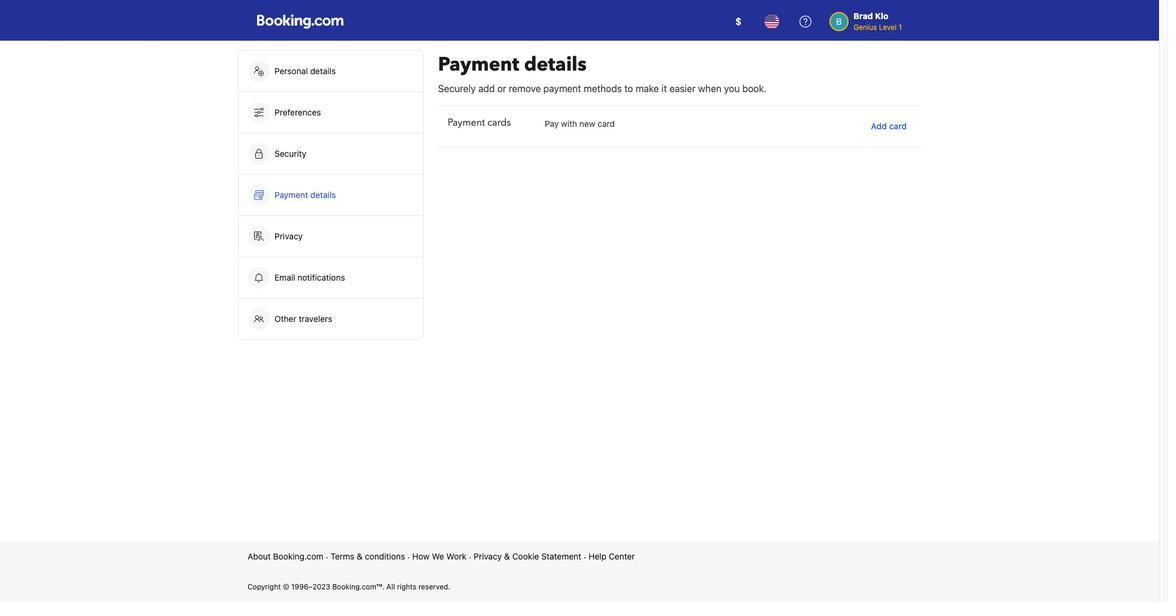 Task type: vqa. For each thing, say whether or not it's contained in the screenshot.
statement
yes



Task type: locate. For each thing, give the bounding box(es) containing it.
0 vertical spatial payment
[[438, 52, 519, 78]]

privacy
[[274, 231, 303, 242], [474, 552, 502, 562]]

or
[[497, 83, 506, 94]]

1 horizontal spatial privacy
[[474, 552, 502, 562]]

2 vertical spatial payment
[[274, 190, 308, 200]]

center
[[609, 552, 635, 562]]

about booking.com link
[[248, 551, 323, 563]]

payment inside payment details securely add or remove payment methods to make it easier when you book.
[[438, 52, 519, 78]]

& left cookie
[[504, 552, 510, 562]]

with
[[561, 119, 577, 129]]

details
[[524, 52, 587, 78], [310, 66, 336, 76], [310, 190, 336, 200]]

0 horizontal spatial &
[[357, 552, 363, 562]]

booking.com
[[273, 552, 323, 562]]

privacy & cookie statement link
[[474, 551, 581, 563]]

payment for payment cards
[[448, 116, 485, 129]]

personal
[[274, 66, 308, 76]]

personal details link
[[239, 51, 423, 92]]

&
[[357, 552, 363, 562], [504, 552, 510, 562]]

1 horizontal spatial &
[[504, 552, 510, 562]]

booking.com™.
[[332, 583, 384, 592]]

card right add
[[889, 121, 907, 131]]

1 horizontal spatial card
[[889, 121, 907, 131]]

make
[[636, 83, 659, 94]]

book.
[[742, 83, 767, 94]]

email
[[274, 273, 295, 283]]

email notifications link
[[239, 258, 423, 298]]

pay
[[545, 119, 559, 129]]

travelers
[[299, 314, 332, 324]]

about
[[248, 552, 271, 562]]

payment
[[438, 52, 519, 78], [448, 116, 485, 129], [274, 190, 308, 200]]

it
[[661, 83, 667, 94]]

0 vertical spatial privacy
[[274, 231, 303, 242]]

$
[[735, 16, 741, 27]]

details right personal
[[310, 66, 336, 76]]

1996–2023
[[291, 583, 330, 592]]

payment details securely add or remove payment methods to make it easier when you book.
[[438, 52, 767, 94]]

other travelers link
[[239, 299, 423, 340]]

work
[[446, 552, 466, 562]]

payment details
[[274, 190, 338, 200]]

1
[[899, 23, 902, 32]]

securely
[[438, 83, 476, 94]]

pay with new card
[[545, 119, 615, 129]]

& right the terms
[[357, 552, 363, 562]]

1 vertical spatial payment
[[448, 116, 485, 129]]

1 & from the left
[[357, 552, 363, 562]]

privacy right work
[[474, 552, 502, 562]]

©
[[283, 583, 289, 592]]

card right new
[[598, 119, 615, 129]]

details inside payment details securely add or remove payment methods to make it easier when you book.
[[524, 52, 587, 78]]

email notifications
[[274, 273, 345, 283]]

privacy up email
[[274, 231, 303, 242]]

how we work link
[[412, 551, 466, 563]]

privacy link
[[239, 216, 423, 257]]

remove
[[509, 83, 541, 94]]

copyright
[[248, 583, 281, 592]]

details up "payment"
[[524, 52, 587, 78]]

security
[[274, 149, 306, 159]]

details down security link
[[310, 190, 336, 200]]

level
[[879, 23, 897, 32]]

2 & from the left
[[504, 552, 510, 562]]

how
[[412, 552, 429, 562]]

brad klo genius level 1
[[853, 11, 902, 32]]

0 horizontal spatial privacy
[[274, 231, 303, 242]]

payment for payment details securely add or remove payment methods to make it easier when you book.
[[438, 52, 519, 78]]

payment down security
[[274, 190, 308, 200]]

payment details link
[[239, 175, 423, 216]]

0 horizontal spatial card
[[598, 119, 615, 129]]

when
[[698, 83, 722, 94]]

payment left cards
[[448, 116, 485, 129]]

payment up add
[[438, 52, 519, 78]]

card
[[598, 119, 615, 129], [889, 121, 907, 131]]

1 vertical spatial privacy
[[474, 552, 502, 562]]

add card button
[[866, 116, 912, 137]]

$ button
[[724, 7, 753, 36]]



Task type: describe. For each thing, give the bounding box(es) containing it.
other
[[274, 314, 296, 324]]

notifications
[[297, 273, 345, 283]]

add card
[[871, 121, 907, 131]]

other travelers
[[274, 314, 332, 324]]

cookie
[[512, 552, 539, 562]]

payment for payment details
[[274, 190, 308, 200]]

conditions
[[365, 552, 405, 562]]

privacy for privacy
[[274, 231, 303, 242]]

add
[[478, 83, 495, 94]]

payment
[[543, 83, 581, 94]]

methods
[[584, 83, 622, 94]]

& for terms
[[357, 552, 363, 562]]

details for personal details
[[310, 66, 336, 76]]

& for privacy
[[504, 552, 510, 562]]

details for payment details securely add or remove payment methods to make it easier when you book.
[[524, 52, 587, 78]]

details for payment details
[[310, 190, 336, 200]]

genius
[[853, 23, 877, 32]]

how we work
[[412, 552, 466, 562]]

help center link
[[589, 551, 635, 563]]

terms & conditions
[[331, 552, 405, 562]]

all
[[386, 583, 395, 592]]

help center
[[589, 552, 635, 562]]

statement
[[541, 552, 581, 562]]

copyright © 1996–2023 booking.com™. all rights reserved.
[[248, 583, 450, 592]]

help
[[589, 552, 606, 562]]

we
[[432, 552, 444, 562]]

cards
[[487, 116, 511, 129]]

reserved.
[[418, 583, 450, 592]]

preferences link
[[239, 92, 423, 133]]

terms
[[331, 552, 354, 562]]

easier
[[669, 83, 696, 94]]

rights
[[397, 583, 416, 592]]

new
[[579, 119, 595, 129]]

preferences
[[274, 107, 321, 117]]

about booking.com
[[248, 552, 323, 562]]

terms & conditions link
[[331, 551, 405, 563]]

privacy & cookie statement
[[474, 552, 581, 562]]

brad
[[853, 11, 873, 21]]

privacy for privacy & cookie statement
[[474, 552, 502, 562]]

card inside add card "dropdown button"
[[889, 121, 907, 131]]

you
[[724, 83, 740, 94]]

add
[[871, 121, 887, 131]]

security link
[[239, 134, 423, 174]]

to
[[624, 83, 633, 94]]

klo
[[875, 11, 888, 21]]

payment cards
[[448, 116, 511, 129]]

personal details
[[274, 66, 336, 76]]



